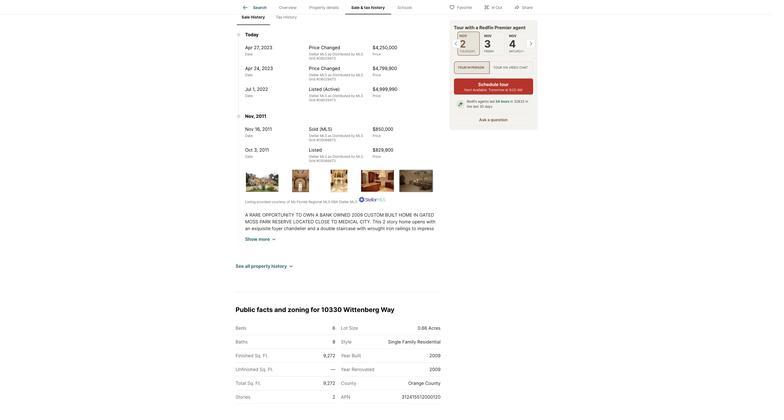 Task type: vqa. For each thing, say whether or not it's contained in the screenshot.
Grid inside the Sold (MLS) Stellar MLS as Distributed by MLS Grid #O5066673
yes



Task type: locate. For each thing, give the bounding box(es) containing it.
0 horizontal spatial room,
[[286, 260, 298, 266]]

0 horizontal spatial details
[[327, 5, 339, 10]]

sale for sale history
[[242, 15, 250, 19]]

the left last
[[467, 105, 472, 109]]

price
[[309, 45, 320, 51], [373, 52, 381, 56], [309, 66, 320, 71], [373, 73, 381, 77], [373, 94, 381, 98], [373, 134, 381, 138], [373, 155, 381, 159]]

2022
[[257, 87, 268, 92]]

nov for 2
[[460, 34, 467, 38]]

5 as from the top
[[328, 155, 332, 159]]

0 vertical spatial history
[[371, 5, 385, 10]]

them
[[427, 267, 438, 272]]

0 vertical spatial for
[[289, 246, 295, 252]]

previous image
[[452, 39, 461, 48]]

this down stone
[[245, 246, 254, 252]]

10330
[[321, 306, 342, 314]]

tab list containing search
[[236, 0, 423, 14]]

2 history from the left
[[284, 15, 297, 19]]

&
[[361, 5, 363, 10], [302, 253, 305, 259]]

1 vertical spatial to
[[331, 219, 337, 225]]

ft. up unfinished sq. ft.
[[263, 353, 269, 359]]

0 vertical spatial 2009
[[352, 213, 363, 218]]

sale & tax history
[[352, 5, 385, 10]]

1 horizontal spatial 2
[[383, 219, 386, 225]]

1 a from the left
[[245, 213, 248, 218]]

date for oct 3, 2011
[[245, 155, 253, 159]]

grid inside listed stellar mls as distributed by mls grid #o5066673
[[309, 159, 316, 163]]

2009 up city.
[[352, 213, 363, 218]]

2 vertical spatial 2009
[[430, 367, 441, 373]]

details inside a rare opportunity to own a bank owned 2009 custom built home in gated moss park reserve located close to medical city. this 2 story home opens with an exquisite foyer chandelier and a double staircase with wrought iron railings to impress while lookingat an amazing view of lake hart. architechtural details throughout including, stone columns, arched entries, italian marble, tray ceilings, crown molding and much more. this home was built for the homeowner who is energy efficient with poured insulationin the block walls, foam attic  &  a damper hvac system to keep cooling cost very low. 3 fireplaces, theater room, in-law or nanny suite, safe room, huge balcony with breath taking views. 3rd floor widow walk via spiral staircase. so many features, we can'tlist them all. the home needs some work to bring it back to the spectacular mediterranean masterpiece it once was.
[[375, 233, 389, 239]]

0 vertical spatial 9,272
[[323, 353, 335, 359]]

2011 inside the nov 16, 2011 date
[[262, 127, 272, 132]]

redfin up nov 3 friday
[[480, 25, 494, 30]]

0 vertical spatial price changed stellar mls as distributed by mls grid #o6029473
[[309, 45, 363, 61]]

list box
[[454, 62, 533, 74]]

history for sale & tax history
[[371, 5, 385, 10]]

0 vertical spatial sq.
[[255, 353, 262, 359]]

1 vertical spatial 3
[[422, 253, 425, 259]]

2023 inside apr 27, 2023 date
[[261, 45, 272, 51]]

am
[[518, 88, 523, 92]]

0.66 acres
[[418, 326, 441, 331]]

#o6029473 for $4,250,000
[[317, 56, 336, 61]]

2 by from the top
[[351, 73, 355, 77]]

price for $829,900
[[373, 155, 381, 159]]

1 horizontal spatial of
[[315, 233, 320, 239]]

price inside $850,000 price
[[373, 134, 381, 138]]

0 vertical spatial redfin
[[480, 25, 494, 30]]

as inside sold (mls) stellar mls as distributed by mls grid #o5066673
[[328, 134, 332, 138]]

italian
[[312, 240, 325, 245]]

0 vertical spatial &
[[361, 5, 363, 10]]

much
[[413, 240, 425, 245]]

distributed for $4,799,900
[[333, 73, 350, 77]]

9,272 for total sq. ft.
[[323, 381, 335, 387]]

1 vertical spatial &
[[302, 253, 305, 259]]

hvac
[[328, 253, 340, 259]]

apr left 24,
[[245, 66, 253, 71]]

2 price changed stellar mls as distributed by mls grid #o6029473 from the top
[[309, 66, 363, 82]]

1 9,272 from the top
[[323, 353, 335, 359]]

grid
[[309, 56, 316, 61], [309, 77, 316, 82], [309, 98, 316, 102], [309, 138, 316, 142], [309, 159, 316, 163]]

listed left (active)
[[309, 87, 322, 92]]

30
[[480, 105, 484, 109]]

2 changed from the top
[[321, 66, 340, 71]]

2 vertical spatial ft.
[[256, 381, 261, 387]]

sale inside tab
[[242, 15, 250, 19]]

sq. for unfinished
[[260, 367, 267, 373]]

unfinished
[[236, 367, 259, 373]]

1 horizontal spatial via
[[503, 66, 508, 70]]

0 horizontal spatial a
[[245, 213, 248, 218]]

home
[[399, 219, 411, 225], [256, 246, 267, 252], [262, 273, 274, 279]]

stellar inside listed (active) stellar mls as distributed by mls grid #o6029473
[[309, 94, 319, 98]]

1 horizontal spatial history
[[284, 15, 297, 19]]

an up while
[[245, 226, 250, 232]]

2 horizontal spatial 2
[[460, 38, 466, 50]]

1 horizontal spatial and
[[308, 226, 316, 232]]

tour left person
[[458, 66, 467, 70]]

1 vertical spatial history
[[272, 264, 287, 269]]

history down search on the top of the page
[[251, 15, 265, 19]]

sale & tax history tab
[[345, 1, 391, 14]]

2011 right 3,
[[259, 147, 269, 153]]

details up "crown"
[[375, 233, 389, 239]]

jul
[[245, 87, 251, 92]]

tour for tour in person
[[458, 66, 467, 70]]

a right the own
[[316, 213, 319, 218]]

tab list containing sale history
[[236, 9, 304, 25]]

sq. right total
[[247, 381, 254, 387]]

home down views.
[[262, 273, 274, 279]]

for up attic
[[289, 246, 295, 252]]

tab list
[[236, 0, 423, 14], [236, 9, 304, 25]]

date down oct
[[245, 155, 253, 159]]

property details tab
[[303, 1, 345, 14]]

1 vertical spatial 2
[[383, 219, 386, 225]]

person
[[472, 66, 484, 70]]

as inside listed stellar mls as distributed by mls grid #o5066673
[[328, 155, 332, 159]]

price for $4,999,990
[[373, 94, 381, 98]]

in inside in the last 30 days
[[526, 100, 529, 104]]

sale down search link
[[242, 15, 250, 19]]

by
[[351, 52, 355, 56], [351, 73, 355, 77], [351, 94, 355, 98], [351, 134, 355, 138], [351, 155, 355, 159]]

home up block at the bottom of the page
[[256, 246, 267, 252]]

by for $850,000
[[351, 134, 355, 138]]

apr left 27,
[[245, 45, 253, 51]]

and right facts
[[274, 306, 286, 314]]

1 horizontal spatial 3
[[484, 38, 491, 50]]

1 vertical spatial via
[[320, 267, 326, 272]]

to down opens
[[412, 226, 416, 232]]

1 grid from the top
[[309, 56, 316, 61]]

2 9,272 from the top
[[323, 381, 335, 387]]

2 year from the top
[[341, 367, 351, 373]]

$829,900 price
[[373, 147, 394, 159]]

in left person
[[468, 66, 471, 70]]

1 vertical spatial #o5066673
[[317, 159, 336, 163]]

stellar for apr 24, 2023
[[309, 73, 319, 77]]

listed inside listed (active) stellar mls as distributed by mls grid #o6029473
[[309, 87, 322, 92]]

1 distributed from the top
[[333, 52, 350, 56]]

provided
[[257, 200, 271, 204]]

price changed stellar mls as distributed by mls grid #o6029473
[[309, 45, 363, 61], [309, 66, 363, 82]]

nov left 16,
[[245, 127, 254, 132]]

history for sale history
[[251, 15, 265, 19]]

grid for apr 24, 2023
[[309, 77, 316, 82]]

2 left apn
[[333, 395, 335, 400]]

0 horizontal spatial history
[[272, 264, 287, 269]]

low.
[[413, 253, 421, 259]]

nov inside nov 4 saturday
[[509, 34, 517, 38]]

price inside the $4,250,000 price
[[373, 52, 381, 56]]

2011 right 16,
[[262, 127, 272, 132]]

schools tab
[[391, 1, 419, 14]]

price inside $829,900 price
[[373, 155, 381, 159]]

lot size
[[341, 326, 358, 331]]

stellar inside listed stellar mls as distributed by mls grid #o5066673
[[309, 155, 319, 159]]

history down overview "tab"
[[284, 15, 297, 19]]

1 changed from the top
[[321, 45, 340, 51]]

0 vertical spatial 3
[[484, 38, 491, 50]]

0 horizontal spatial to
[[296, 213, 302, 218]]

as inside listed (active) stellar mls as distributed by mls grid #o6029473
[[328, 94, 332, 98]]

1 horizontal spatial an
[[278, 233, 284, 239]]

tour left video
[[494, 66, 502, 70]]

with up we
[[400, 260, 409, 266]]

history inside see all property history dropdown button
[[272, 264, 287, 269]]

1 vertical spatial this
[[245, 246, 254, 252]]

1 date from the top
[[245, 52, 253, 56]]

8
[[333, 340, 335, 345]]

0 horizontal spatial sale
[[242, 15, 250, 19]]

room, down attic
[[286, 260, 298, 266]]

1 room, from the left
[[286, 260, 298, 266]]

0 horizontal spatial in
[[468, 66, 471, 70]]

history inside sale & tax history tab
[[371, 5, 385, 10]]

crown
[[371, 240, 384, 245]]

None button
[[458, 32, 480, 56], [482, 32, 505, 56], [507, 32, 530, 56], [458, 32, 480, 56], [482, 32, 505, 56], [507, 32, 530, 56]]

2 vertical spatial sq.
[[247, 381, 254, 387]]

it down spiral
[[332, 273, 334, 279]]

price for $4,799,900
[[373, 73, 381, 77]]

9,272 up —
[[323, 353, 335, 359]]

nov down agent
[[509, 34, 517, 38]]

3 #o6029473 from the top
[[317, 98, 336, 102]]

34
[[496, 100, 500, 104]]

sale history
[[242, 15, 265, 19]]

3,
[[254, 147, 258, 153]]

distributed for $850,000
[[333, 134, 350, 138]]

sale
[[352, 5, 360, 10], [242, 15, 250, 19]]

price inside $4,999,990 price
[[373, 94, 381, 98]]

by inside listed (active) stellar mls as distributed by mls grid #o6029473
[[351, 94, 355, 98]]

1 vertical spatial an
[[278, 233, 284, 239]]

grid inside sold (mls) stellar mls as distributed by mls grid #o5066673
[[309, 138, 316, 142]]

2 county from the left
[[425, 381, 441, 387]]

ft. down finished sq. ft.
[[268, 367, 273, 373]]

1 horizontal spatial history
[[371, 5, 385, 10]]

stellar
[[309, 52, 319, 56], [309, 73, 319, 77], [309, 94, 319, 98], [309, 134, 319, 138], [309, 155, 319, 159], [339, 200, 349, 204]]

2 inside nov 2 thursday
[[460, 38, 466, 50]]

2 listed from the top
[[309, 147, 322, 153]]

0 vertical spatial 2023
[[261, 45, 272, 51]]

sale left tax on the top
[[352, 5, 360, 10]]

an down foyer at the bottom of the page
[[278, 233, 284, 239]]

1 vertical spatial 2009
[[430, 353, 441, 359]]

2 left "story"
[[383, 219, 386, 225]]

by for $4,999,990
[[351, 94, 355, 98]]

1 vertical spatial changed
[[321, 66, 340, 71]]

the up the fireplaces,
[[245, 253, 252, 259]]

1 vertical spatial sale
[[242, 15, 250, 19]]

price inside $4,799,900 price
[[373, 73, 381, 77]]

courtesy
[[272, 200, 286, 204]]

2 #o5066673 from the top
[[317, 159, 336, 163]]

to
[[412, 226, 416, 232], [358, 253, 362, 259], [314, 273, 318, 279], [347, 273, 352, 279]]

2023 right 27,
[[261, 45, 272, 51]]

3 inside a rare opportunity to own a bank owned 2009 custom built home in gated moss park reserve located close to medical city. this 2 story home opens with an exquisite foyer chandelier and a double staircase with wrought iron railings to impress while lookingat an amazing view of lake hart. architechtural details throughout including, stone columns, arched entries, italian marble, tray ceilings, crown molding and much more. this home was built for the homeowner who is energy efficient with poured insulationin the block walls, foam attic  &  a damper hvac system to keep cooling cost very low. 3 fireplaces, theater room, in-law or nanny suite, safe room, huge balcony with breath taking views. 3rd floor widow walk via spiral staircase. so many features, we can'tlist them all. the home needs some work to bring it back to the spectacular mediterranean masterpiece it once was.
[[422, 253, 425, 259]]

details right property
[[327, 5, 339, 10]]

stellar for nov 16, 2011
[[309, 134, 319, 138]]

many
[[369, 267, 380, 272]]

history right tax on the top
[[371, 5, 385, 10]]

$4,250,000 price
[[373, 45, 397, 56]]

the inside in the last 30 days
[[467, 105, 472, 109]]

nov
[[460, 34, 467, 38], [484, 34, 492, 38], [509, 34, 517, 38], [245, 127, 254, 132]]

tour via video chat
[[494, 66, 528, 70]]

0 horizontal spatial 3
[[422, 253, 425, 259]]

in right 32832
[[526, 100, 529, 104]]

4 as from the top
[[328, 134, 332, 138]]

1 listed from the top
[[309, 87, 322, 92]]

4 date from the top
[[245, 134, 253, 138]]

2 date from the top
[[245, 73, 253, 77]]

1 apr from the top
[[245, 45, 253, 51]]

apr inside apr 27, 2023 date
[[245, 45, 253, 51]]

apr inside apr 24, 2023 date
[[245, 66, 253, 71]]

0 vertical spatial #o6029473
[[317, 56, 336, 61]]

2 #o6029473 from the top
[[317, 77, 336, 82]]

0 vertical spatial of
[[287, 200, 290, 204]]

2023 inside apr 24, 2023 date
[[262, 66, 273, 71]]

grid for apr 27, 2023
[[309, 56, 316, 61]]

opens
[[412, 219, 425, 225]]

apr for apr 24, 2023
[[245, 66, 253, 71]]

grid for jul 1, 2022
[[309, 98, 316, 102]]

3 by from the top
[[351, 94, 355, 98]]

#o5066673
[[317, 138, 336, 142], [317, 159, 336, 163]]

of left my
[[287, 200, 290, 204]]

1 vertical spatial for
[[311, 306, 320, 314]]

ft. down unfinished sq. ft.
[[256, 381, 261, 387]]

sale inside tab
[[352, 5, 360, 10]]

2 vertical spatial and
[[274, 306, 286, 314]]

listed inside listed stellar mls as distributed by mls grid #o5066673
[[309, 147, 322, 153]]

history inside tab
[[284, 15, 297, 19]]

with up architechtural
[[357, 226, 366, 232]]

year for year built
[[341, 353, 351, 359]]

2 up the tour in person
[[460, 38, 466, 50]]

stellar inside sold (mls) stellar mls as distributed by mls grid #o5066673
[[309, 134, 319, 138]]

in
[[414, 213, 418, 218]]

& up in-
[[302, 253, 305, 259]]

3 grid from the top
[[309, 98, 316, 102]]

custom
[[364, 213, 384, 218]]

search
[[253, 5, 267, 10]]

1 by from the top
[[351, 52, 355, 56]]

0 vertical spatial listed
[[309, 87, 322, 92]]

safe
[[347, 260, 356, 266]]

1 vertical spatial details
[[375, 233, 389, 239]]

history up needs at bottom left
[[272, 264, 287, 269]]

staircase.
[[340, 267, 361, 272]]

story
[[387, 219, 398, 225]]

tour for tour with a redfin premier agent
[[454, 25, 464, 30]]

4 distributed from the top
[[333, 134, 350, 138]]

3 as from the top
[[328, 94, 332, 98]]

0 horizontal spatial this
[[245, 246, 254, 252]]

0 vertical spatial 2
[[460, 38, 466, 50]]

home down home
[[399, 219, 411, 225]]

2023 for apr 24, 2023
[[262, 66, 273, 71]]

1 vertical spatial price changed stellar mls as distributed by mls grid #o6029473
[[309, 66, 363, 82]]

$4,799,900 price
[[373, 66, 397, 77]]

date inside the jul 1, 2022 date
[[245, 94, 253, 98]]

tour up previous image
[[454, 25, 464, 30]]

this up wrought
[[373, 219, 382, 225]]

florida
[[297, 200, 308, 204]]

2009 for year built
[[430, 353, 441, 359]]

listed
[[309, 87, 322, 92], [309, 147, 322, 153]]

stellar for jul 1, 2022
[[309, 94, 319, 98]]

2 horizontal spatial and
[[404, 240, 412, 245]]

year left built
[[341, 353, 351, 359]]

distributed inside listed (active) stellar mls as distributed by mls grid #o6029473
[[333, 94, 350, 98]]

5 by from the top
[[351, 155, 355, 159]]

via inside a rare opportunity to own a bank owned 2009 custom built home in gated moss park reserve located close to medical city. this 2 story home opens with an exquisite foyer chandelier and a double staircase with wrought iron railings to impress while lookingat an amazing view of lake hart. architechtural details throughout including, stone columns, arched entries, italian marble, tray ceilings, crown molding and much more. this home was built for the homeowner who is energy efficient with poured insulationin the block walls, foam attic  &  a damper hvac system to keep cooling cost very low. 3 fireplaces, theater room, in-law or nanny suite, safe room, huge balcony with breath taking views. 3rd floor widow walk via spiral staircase. so many features, we can'tlist them all. the home needs some work to bring it back to the spectacular mediterranean masterpiece it once was.
[[320, 267, 326, 272]]

1 vertical spatial #o6029473
[[317, 77, 336, 82]]

3 date from the top
[[245, 94, 253, 98]]

date inside the nov 16, 2011 date
[[245, 134, 253, 138]]

1 vertical spatial apr
[[245, 66, 253, 71]]

listed down sold
[[309, 147, 322, 153]]

with up cooling
[[380, 246, 390, 252]]

date down today
[[245, 52, 253, 56]]

1 vertical spatial it
[[273, 280, 276, 286]]

2 as from the top
[[328, 73, 332, 77]]

0 horizontal spatial of
[[287, 200, 290, 204]]

0 vertical spatial details
[[327, 5, 339, 10]]

5 distributed from the top
[[333, 155, 350, 159]]

for left the 10330
[[311, 306, 320, 314]]

1 vertical spatial year
[[341, 367, 351, 373]]

2 tab list from the top
[[236, 9, 304, 25]]

0 vertical spatial ft.
[[263, 353, 269, 359]]

with down gated at bottom
[[427, 219, 436, 225]]

sq. for finished
[[255, 353, 262, 359]]

favorite button
[[445, 1, 477, 13]]

1 price changed stellar mls as distributed by mls grid #o6029473 from the top
[[309, 45, 363, 61]]

with up nov 2 thursday at the top of page
[[465, 25, 475, 30]]

history
[[251, 15, 265, 19], [284, 15, 297, 19]]

0 horizontal spatial for
[[289, 246, 295, 252]]

entries,
[[295, 240, 311, 245]]

date for nov 16, 2011
[[245, 134, 253, 138]]

date up jul at top left
[[245, 73, 253, 77]]

1 year from the top
[[341, 353, 351, 359]]

1 horizontal spatial it
[[332, 273, 334, 279]]

available:
[[473, 88, 488, 92]]

1 horizontal spatial in
[[511, 100, 513, 104]]

1 #o6029473 from the top
[[317, 56, 336, 61]]

energy
[[346, 246, 361, 252]]

$850,000
[[373, 127, 394, 132]]

it left 'once'
[[273, 280, 276, 286]]

2023 right 24,
[[262, 66, 273, 71]]

1 horizontal spatial &
[[361, 5, 363, 10]]

nov inside nov 3 friday
[[484, 34, 492, 38]]

next image
[[527, 39, 536, 48]]

via left video
[[503, 66, 508, 70]]

2 horizontal spatial in
[[526, 100, 529, 104]]

nov, 2011
[[245, 114, 266, 119]]

2 grid from the top
[[309, 77, 316, 82]]

more.
[[426, 240, 438, 245]]

distributed inside sold (mls) stellar mls as distributed by mls grid #o5066673
[[333, 134, 350, 138]]

via up 'bring'
[[320, 267, 326, 272]]

1 vertical spatial redfin
[[467, 100, 477, 104]]

0 horizontal spatial &
[[302, 253, 305, 259]]

2011 inside oct 3, 2011 date
[[259, 147, 269, 153]]

date for jul 1, 2022
[[245, 94, 253, 98]]

county
[[341, 381, 356, 387], [425, 381, 441, 387]]

1 horizontal spatial room,
[[357, 260, 369, 266]]

2023 for apr 27, 2023
[[261, 45, 272, 51]]

1 vertical spatial of
[[315, 233, 320, 239]]

year right —
[[341, 367, 351, 373]]

date inside oct 3, 2011 date
[[245, 155, 253, 159]]

and down throughout
[[404, 240, 412, 245]]

grid inside listed (active) stellar mls as distributed by mls grid #o6029473
[[309, 98, 316, 102]]

0 vertical spatial sale
[[352, 5, 360, 10]]

redfin
[[480, 25, 494, 30], [467, 100, 477, 104]]

sq. right the unfinished
[[260, 367, 267, 373]]

date down jul at top left
[[245, 94, 253, 98]]

walls,
[[266, 253, 278, 259]]

next
[[465, 88, 472, 92]]

county up apn
[[341, 381, 356, 387]]

2 a from the left
[[316, 213, 319, 218]]

1 history from the left
[[251, 15, 265, 19]]

redfin agents led 34 tours in 32832
[[467, 100, 525, 104]]

2009 up 'orange county'
[[430, 367, 441, 373]]

#o5066673 inside sold (mls) stellar mls as distributed by mls grid #o5066673
[[317, 138, 336, 142]]

show
[[245, 237, 258, 242]]

history inside tab
[[251, 15, 265, 19]]

0 horizontal spatial an
[[245, 226, 250, 232]]

0 horizontal spatial and
[[274, 306, 286, 314]]

2 apr from the top
[[245, 66, 253, 71]]

nov down tour with a redfin premier agent on the top of the page
[[484, 34, 492, 38]]

0 vertical spatial it
[[332, 273, 334, 279]]

& left tax on the top
[[361, 5, 363, 10]]

the down entries,
[[296, 246, 303, 252]]

1 as from the top
[[328, 52, 332, 56]]

listing provided courtesy of my florida regional mls dba stellar mls image
[[358, 197, 386, 204]]

0 vertical spatial and
[[308, 226, 316, 232]]

nov inside the nov 16, 2011 date
[[245, 127, 254, 132]]

1 horizontal spatial details
[[375, 233, 389, 239]]

0 vertical spatial apr
[[245, 45, 253, 51]]

county right orange
[[425, 381, 441, 387]]

1 vertical spatial ft.
[[268, 367, 273, 373]]

favorite
[[457, 5, 472, 10]]

nov,
[[245, 114, 255, 119]]

sq. right finished
[[255, 353, 262, 359]]

3 right low.
[[422, 253, 425, 259]]

of up 'italian'
[[315, 233, 320, 239]]

1 horizontal spatial sale
[[352, 5, 360, 10]]

1 horizontal spatial county
[[425, 381, 441, 387]]

fireplaces,
[[245, 260, 268, 266]]

date up oct
[[245, 134, 253, 138]]

residential
[[418, 340, 441, 345]]

2 distributed from the top
[[333, 73, 350, 77]]

date inside apr 24, 2023 date
[[245, 73, 253, 77]]

2009 inside a rare opportunity to own a bank owned 2009 custom built home in gated moss park reserve located close to medical city. this 2 story home opens with an exquisite foyer chandelier and a double staircase with wrought iron railings to impress while lookingat an amazing view of lake hart. architechtural details throughout including, stone columns, arched entries, italian marble, tray ceilings, crown molding and much more. this home was built for the homeowner who is energy efficient with poured insulationin the block walls, foam attic  &  a damper hvac system to keep cooling cost very low. 3 fireplaces, theater room, in-law or nanny suite, safe room, huge balcony with breath taking views. 3rd floor widow walk via spiral staircase. so many features, we can'tlist them all. the home needs some work to bring it back to the spectacular mediterranean masterpiece it once was.
[[352, 213, 363, 218]]

a up 'moss'
[[245, 213, 248, 218]]

3 distributed from the top
[[333, 94, 350, 98]]

2011 right nov,
[[256, 114, 266, 119]]

3 inside nov 3 friday
[[484, 38, 491, 50]]

2 vertical spatial #o6029473
[[317, 98, 336, 102]]

1 vertical spatial 2023
[[262, 66, 273, 71]]

1 horizontal spatial this
[[373, 219, 382, 225]]

1 tab list from the top
[[236, 0, 423, 14]]

redfin up last
[[467, 100, 477, 104]]

nov inside nov 2 thursday
[[460, 34, 467, 38]]

2 vertical spatial 2011
[[259, 147, 269, 153]]

#o6029473 inside listed (active) stellar mls as distributed by mls grid #o6029473
[[317, 98, 336, 102]]

1 horizontal spatial a
[[316, 213, 319, 218]]

by for $4,799,900
[[351, 73, 355, 77]]

to up the located
[[296, 213, 302, 218]]

to down walk
[[314, 273, 318, 279]]

tomorrow
[[489, 88, 505, 92]]

24,
[[254, 66, 261, 71]]

1 vertical spatial listed
[[309, 147, 322, 153]]

5 date from the top
[[245, 155, 253, 159]]

the
[[252, 273, 261, 279]]

by inside sold (mls) stellar mls as distributed by mls grid #o5066673
[[351, 134, 355, 138]]

once
[[277, 280, 287, 286]]

jul 1, 2022 date
[[245, 87, 268, 98]]

and up the view
[[308, 226, 316, 232]]

list box containing tour in person
[[454, 62, 533, 74]]

1 vertical spatial 2011
[[262, 127, 272, 132]]

4 grid from the top
[[309, 138, 316, 142]]

distributed for $4,999,990
[[333, 94, 350, 98]]

room,
[[286, 260, 298, 266], [357, 260, 369, 266]]

ft. for total sq. ft.
[[256, 381, 261, 387]]

2 inside a rare opportunity to own a bank owned 2009 custom built home in gated moss park reserve located close to medical city. this 2 story home opens with an exquisite foyer chandelier and a double staircase with wrought iron railings to impress while lookingat an amazing view of lake hart. architechtural details throughout including, stone columns, arched entries, italian marble, tray ceilings, crown molding and much more. this home was built for the homeowner who is energy efficient with poured insulationin the block walls, foam attic  &  a damper hvac system to keep cooling cost very low. 3 fireplaces, theater room, in-law or nanny suite, safe room, huge balcony with breath taking views. 3rd floor widow walk via spiral staircase. so many features, we can'tlist them all. the home needs some work to bring it back to the spectacular mediterranean masterpiece it once was.
[[383, 219, 386, 225]]

3
[[484, 38, 491, 50], [422, 253, 425, 259]]

1 vertical spatial 9,272
[[323, 381, 335, 387]]

0 horizontal spatial 2
[[333, 395, 335, 400]]

2009 down the residential
[[430, 353, 441, 359]]

in right tours at right
[[511, 100, 513, 104]]

price for $850,000
[[373, 134, 381, 138]]

ft. for unfinished sq. ft.
[[268, 367, 273, 373]]

0 vertical spatial #o5066673
[[317, 138, 336, 142]]

4 by from the top
[[351, 134, 355, 138]]

0 horizontal spatial county
[[341, 381, 356, 387]]

date
[[245, 52, 253, 56], [245, 73, 253, 77], [245, 94, 253, 98], [245, 134, 253, 138], [245, 155, 253, 159]]

nov up previous image
[[460, 34, 467, 38]]

to up double
[[331, 219, 337, 225]]

lookingat
[[258, 233, 277, 239]]

5 grid from the top
[[309, 159, 316, 163]]

room, up the so
[[357, 260, 369, 266]]

date for apr 24, 2023
[[245, 73, 253, 77]]

9,272 down —
[[323, 381, 335, 387]]

mls
[[320, 52, 327, 56], [356, 52, 363, 56], [320, 73, 327, 77], [356, 73, 363, 77], [320, 94, 327, 98], [356, 94, 363, 98], [320, 134, 327, 138], [356, 134, 363, 138], [320, 155, 327, 159], [356, 155, 363, 159], [323, 200, 330, 204], [350, 200, 357, 204]]

nov 2 thursday
[[460, 34, 476, 53]]

lot
[[341, 326, 348, 331]]

date inside apr 27, 2023 date
[[245, 52, 253, 56]]

3 down tour with a redfin premier agent on the top of the page
[[484, 38, 491, 50]]

1,
[[253, 87, 256, 92]]

nov 3 friday
[[484, 34, 495, 53]]

1 #o5066673 from the top
[[317, 138, 336, 142]]

history for see all property history
[[272, 264, 287, 269]]

of inside a rare opportunity to own a bank owned 2009 custom built home in gated moss park reserve located close to medical city. this 2 story home opens with an exquisite foyer chandelier and a double staircase with wrought iron railings to impress while lookingat an amazing view of lake hart. architechtural details throughout including, stone columns, arched entries, italian marble, tray ceilings, crown molding and much more. this home was built for the homeowner who is energy efficient with poured insulationin the block walls, foam attic  &  a damper hvac system to keep cooling cost very low. 3 fireplaces, theater room, in-law or nanny suite, safe room, huge balcony with breath taking views. 3rd floor widow walk via spiral staircase. so many features, we can'tlist them all. the home needs some work to bring it back to the spectacular mediterranean masterpiece it once was.
[[315, 233, 320, 239]]



Task type: describe. For each thing, give the bounding box(es) containing it.
share button
[[510, 1, 538, 13]]

exquisite
[[252, 226, 271, 232]]

price changed stellar mls as distributed by mls grid #o6029473 for $4,799,900
[[309, 66, 363, 82]]

sale history tab
[[237, 10, 270, 24]]

rare
[[250, 213, 261, 218]]

homeowner
[[304, 246, 330, 252]]

#o6029473 for $4,799,900
[[317, 77, 336, 82]]

stellar for apr 27, 2023
[[309, 52, 319, 56]]

as for $850,000
[[328, 134, 332, 138]]

distributed for $4,250,000
[[333, 52, 350, 56]]

railings
[[396, 226, 411, 232]]

to down staircase. on the left bottom of the page
[[347, 273, 352, 279]]

cooling
[[375, 253, 391, 259]]

tours
[[501, 100, 510, 104]]

in the last 30 days
[[467, 100, 529, 109]]

sale for sale & tax history
[[352, 5, 360, 10]]

views.
[[260, 267, 273, 272]]

spectacular
[[361, 273, 386, 279]]

tab list for see all property history dropdown button
[[236, 9, 304, 25]]

0 horizontal spatial redfin
[[467, 100, 477, 104]]

see all property history
[[236, 264, 287, 269]]

columns,
[[258, 240, 278, 245]]

see all property history button
[[236, 263, 293, 270]]

ask
[[479, 118, 487, 122]]

search link
[[242, 4, 267, 11]]

(mls)
[[320, 127, 332, 132]]

#o6029473 for $4,999,990
[[317, 98, 336, 102]]

& inside a rare opportunity to own a bank owned 2009 custom built home in gated moss park reserve located close to medical city. this 2 story home opens with an exquisite foyer chandelier and a double staircase with wrought iron railings to impress while lookingat an amazing view of lake hart. architechtural details throughout including, stone columns, arched entries, italian marble, tray ceilings, crown molding and much more. this home was built for the homeowner who is energy efficient with poured insulationin the block walls, foam attic  &  a damper hvac system to keep cooling cost very low. 3 fireplaces, theater room, in-law or nanny suite, safe room, huge balcony with breath taking views. 3rd floor widow walk via spiral staircase. so many features, we can'tlist them all. the home needs some work to bring it back to the spectacular mediterranean masterpiece it once was.
[[302, 253, 305, 259]]

listed stellar mls as distributed by mls grid #o5066673
[[309, 147, 363, 163]]

2011 for 3,
[[259, 147, 269, 153]]

acres
[[429, 326, 441, 331]]

2009 for year renovated
[[430, 367, 441, 373]]

more
[[259, 237, 270, 242]]

foam
[[280, 253, 290, 259]]

nov for 3
[[484, 34, 492, 38]]

year for year renovated
[[341, 367, 351, 373]]

changed for $4,799,900
[[321, 66, 340, 71]]

mediterranean
[[387, 273, 418, 279]]

date for apr 27, 2023
[[245, 52, 253, 56]]

2 vertical spatial home
[[262, 273, 274, 279]]

chandelier
[[284, 226, 306, 232]]

$4,250,000
[[373, 45, 397, 51]]

built
[[352, 353, 361, 359]]

medical
[[339, 219, 359, 225]]

by for $4,250,000
[[351, 52, 355, 56]]

0 vertical spatial home
[[399, 219, 411, 225]]

1 horizontal spatial to
[[331, 219, 337, 225]]

details inside tab
[[327, 5, 339, 10]]

way
[[381, 306, 395, 314]]

price changed stellar mls as distributed by mls grid #o6029473 for $4,250,000
[[309, 45, 363, 61]]

tab list for x-out button
[[236, 0, 423, 14]]

9,272 for finished sq. ft.
[[323, 353, 335, 359]]

6
[[333, 326, 335, 331]]

total
[[236, 381, 246, 387]]

view
[[304, 233, 314, 239]]

tour in person
[[458, 66, 484, 70]]

(active)
[[323, 87, 340, 92]]

finished
[[236, 353, 254, 359]]

own
[[303, 213, 314, 218]]

built
[[385, 213, 398, 218]]

by inside listed stellar mls as distributed by mls grid #o5066673
[[351, 155, 355, 159]]

all
[[245, 264, 250, 269]]

nov for 4
[[509, 34, 517, 38]]

#o5066673 inside listed stellar mls as distributed by mls grid #o5066673
[[317, 159, 336, 163]]

tour
[[500, 82, 509, 87]]

0.66
[[418, 326, 427, 331]]

1 county from the left
[[341, 381, 356, 387]]

balcony
[[382, 260, 399, 266]]

7
[[416, 178, 419, 184]]

0 horizontal spatial it
[[273, 280, 276, 286]]

public facts and zoning for 10330 wittenberg way
[[236, 306, 395, 314]]

1 horizontal spatial for
[[311, 306, 320, 314]]

property details
[[309, 5, 339, 10]]

distributed inside listed stellar mls as distributed by mls grid #o5066673
[[333, 155, 350, 159]]

foyer
[[272, 226, 283, 232]]

1 vertical spatial and
[[404, 240, 412, 245]]

0 vertical spatial 2011
[[256, 114, 266, 119]]

city.
[[360, 219, 371, 225]]

as for $4,799,900
[[328, 73, 332, 77]]

park
[[260, 219, 271, 225]]

changed for $4,250,000
[[321, 45, 340, 51]]

as for $4,999,990
[[328, 94, 332, 98]]

& inside tab
[[361, 5, 363, 10]]

listed for listed
[[309, 147, 322, 153]]

as for $4,250,000
[[328, 52, 332, 56]]

very
[[402, 253, 412, 259]]

ceilings,
[[353, 240, 370, 245]]

see
[[236, 264, 244, 269]]

4
[[509, 38, 516, 50]]

2 room, from the left
[[357, 260, 369, 266]]

price for $4,250,000
[[373, 52, 381, 56]]

2 vertical spatial 2
[[333, 395, 335, 400]]

listed for listed (active)
[[309, 87, 322, 92]]

wrought
[[367, 226, 385, 232]]

the down staircase. on the left bottom of the page
[[353, 273, 360, 279]]

0 vertical spatial via
[[503, 66, 508, 70]]

2011 for 16,
[[262, 127, 272, 132]]

listed (active) stellar mls as distributed by mls grid #o6029473
[[309, 87, 363, 102]]

arched
[[279, 240, 294, 245]]

agents
[[478, 100, 489, 104]]

or
[[314, 260, 318, 266]]

ft. for finished sq. ft.
[[263, 353, 269, 359]]

3rd
[[274, 267, 282, 272]]

impress
[[418, 226, 434, 232]]

show more button
[[245, 236, 276, 243]]

baths
[[236, 340, 248, 345]]

regional
[[309, 200, 322, 204]]

listing provided courtesy of my florida regional mls dba stellar mls
[[245, 200, 357, 204]]

sq. for total
[[247, 381, 254, 387]]

hart.
[[332, 233, 343, 239]]

tax history tab
[[270, 10, 303, 24]]

for inside a rare opportunity to own a bank owned 2009 custom built home in gated moss park reserve located close to medical city. this 2 story home opens with an exquisite foyer chandelier and a double staircase with wrought iron railings to impress while lookingat an amazing view of lake hart. architechtural details throughout including, stone columns, arched entries, italian marble, tray ceilings, crown molding and much more. this home was built for the homeowner who is energy efficient with poured insulationin the block walls, foam attic  &  a damper hvac system to keep cooling cost very low. 3 fireplaces, theater room, in-law or nanny suite, safe room, huge balcony with breath taking views. 3rd floor widow walk via spiral staircase. so many features, we can'tlist them all. the home needs some work to bring it back to the spectacular mediterranean masterpiece it once was.
[[289, 246, 295, 252]]

premier
[[495, 25, 512, 30]]

nanny
[[320, 260, 333, 266]]

1 horizontal spatial redfin
[[480, 25, 494, 30]]

in-
[[300, 260, 306, 266]]

overview tab
[[273, 1, 303, 14]]

renovated
[[352, 367, 375, 373]]

amazing
[[285, 233, 303, 239]]

0 vertical spatial this
[[373, 219, 382, 225]]

history for tax history
[[284, 15, 297, 19]]

agent
[[513, 25, 526, 30]]

masterpiece
[[245, 280, 272, 286]]

grid for nov 16, 2011
[[309, 138, 316, 142]]

32832
[[514, 100, 525, 104]]

1 vertical spatial home
[[256, 246, 267, 252]]

apr for apr 27, 2023
[[245, 45, 253, 51]]

bank
[[320, 213, 332, 218]]

all.
[[245, 273, 251, 279]]

throughout
[[390, 233, 414, 239]]

oct 3, 2011 date
[[245, 147, 269, 159]]

chat
[[520, 66, 528, 70]]

sold
[[309, 127, 318, 132]]

moss
[[245, 219, 258, 225]]

close
[[315, 219, 330, 225]]

27,
[[254, 45, 260, 51]]

0 vertical spatial an
[[245, 226, 250, 232]]

features,
[[382, 267, 400, 272]]

apr 27, 2023 date
[[245, 45, 272, 56]]

damper
[[310, 253, 326, 259]]

video
[[509, 66, 519, 70]]

tax history
[[276, 15, 297, 19]]

to left keep at left
[[358, 253, 362, 259]]

tour for tour via video chat
[[494, 66, 502, 70]]



